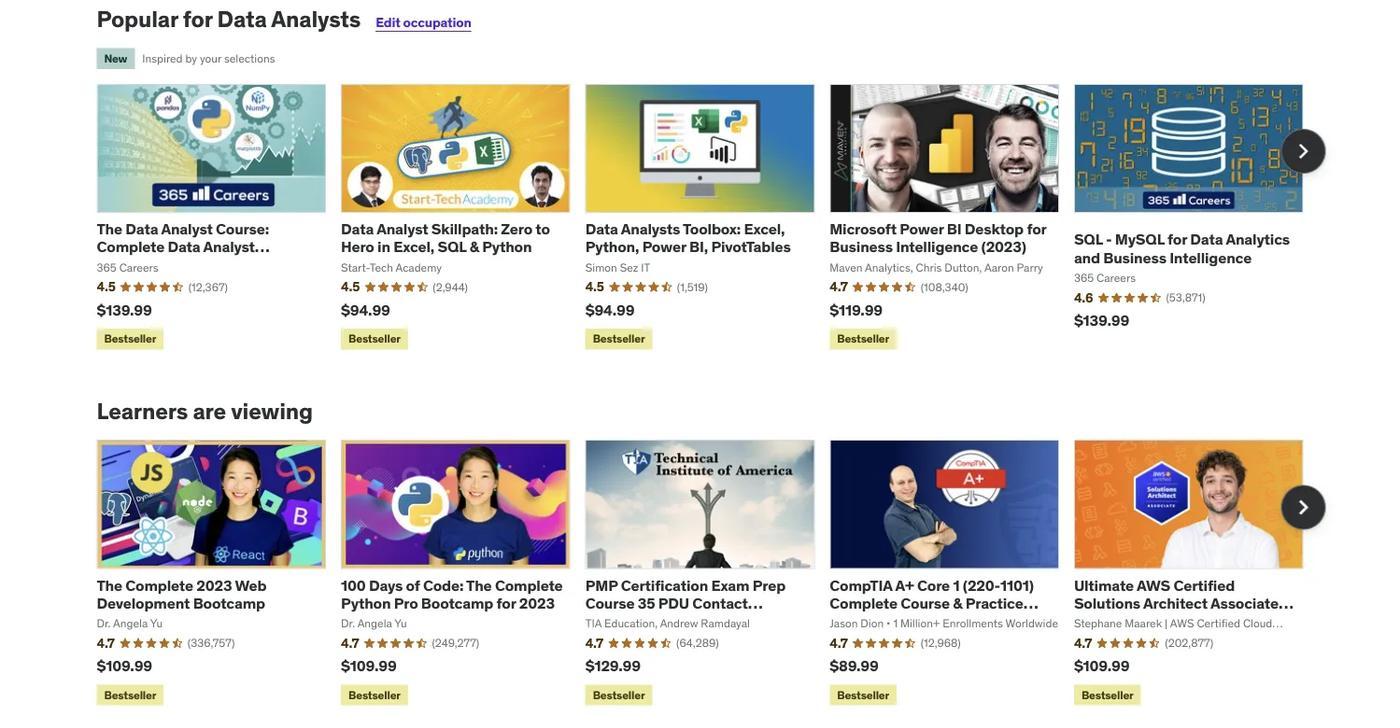 Task type: locate. For each thing, give the bounding box(es) containing it.
intelligence right mysql
[[1170, 248, 1252, 267]]

1 horizontal spatial intelligence
[[1170, 248, 1252, 267]]

pro
[[394, 594, 418, 613]]

data analysts toolbox: excel, python, power bi, pivottables link
[[585, 220, 791, 257]]

0 horizontal spatial python
[[341, 594, 391, 613]]

0 horizontal spatial sql
[[438, 237, 466, 257]]

power left bi
[[900, 220, 944, 239]]

0 vertical spatial carousel element
[[97, 84, 1326, 353]]

0 horizontal spatial business
[[830, 237, 893, 257]]

complete inside comptia a+ core 1 (220-1101) complete course & practice exam
[[830, 594, 898, 613]]

0 horizontal spatial power
[[642, 237, 686, 257]]

0 vertical spatial python
[[482, 237, 532, 257]]

bootcamp
[[97, 255, 169, 275], [193, 594, 265, 613], [421, 594, 493, 613]]

1 horizontal spatial analysts
[[621, 220, 680, 239]]

python inside data analyst skillpath: zero to hero in excel, sql & python
[[482, 237, 532, 257]]

are
[[193, 397, 226, 425]]

complete inside the data analyst course: complete data analyst bootcamp
[[97, 237, 165, 257]]

1 horizontal spatial power
[[900, 220, 944, 239]]

exam inside pmp certification exam prep course 35 pdu contact hours/pdu
[[711, 576, 750, 595]]

bootcamp inside 100 days of code: the complete python pro bootcamp for 2023
[[421, 594, 493, 613]]

for right (2023)
[[1027, 220, 1046, 239]]

1 vertical spatial python
[[341, 594, 391, 613]]

1 horizontal spatial excel,
[[744, 220, 785, 239]]

for inside microsoft power bi desktop for business intelligence (2023)
[[1027, 220, 1046, 239]]

associate
[[1210, 594, 1279, 613]]

1 vertical spatial exam
[[830, 612, 868, 631]]

course left 1
[[901, 594, 950, 613]]

data analyst skillpath: zero to hero in excel, sql & python link
[[341, 220, 550, 257]]

2 horizontal spatial bootcamp
[[421, 594, 493, 613]]

&
[[470, 237, 479, 257], [953, 594, 962, 613]]

carousel element
[[97, 84, 1326, 353], [97, 440, 1326, 710]]

days
[[369, 576, 403, 595]]

1 vertical spatial carousel element
[[97, 440, 1326, 710]]

1 course from the left
[[585, 594, 635, 613]]

1 horizontal spatial business
[[1103, 248, 1167, 267]]

course
[[585, 594, 635, 613], [901, 594, 950, 613]]

exam down comptia
[[830, 612, 868, 631]]

the
[[97, 220, 122, 239], [97, 576, 122, 595], [466, 576, 492, 595]]

power
[[900, 220, 944, 239], [642, 237, 686, 257]]

pmp certification exam prep course 35 pdu contact hours/pdu
[[585, 576, 786, 631]]

2 carousel element from the top
[[97, 440, 1326, 710]]

comptia a+ core 1 (220-1101) complete course & practice exam link
[[830, 576, 1038, 631]]

1 vertical spatial analysts
[[621, 220, 680, 239]]

1 horizontal spatial course
[[901, 594, 950, 613]]

analyst
[[161, 220, 213, 239], [377, 220, 428, 239], [203, 237, 255, 257]]

the inside the complete 2023 web development bootcamp
[[97, 576, 122, 595]]

power left bi,
[[642, 237, 686, 257]]

intelligence inside sql - mysql for data analytics and business intelligence
[[1170, 248, 1252, 267]]

carousel element containing the complete 2023 web development bootcamp
[[97, 440, 1326, 710]]

edit occupation button
[[376, 14, 471, 31]]

1 horizontal spatial sql
[[1074, 230, 1103, 249]]

for inside sql - mysql for data analytics and business intelligence
[[1168, 230, 1187, 249]]

1 horizontal spatial 2023
[[519, 594, 555, 613]]

bi
[[947, 220, 962, 239]]

sql
[[1074, 230, 1103, 249], [438, 237, 466, 257]]

sql left zero
[[438, 237, 466, 257]]

sql - mysql for data analytics and business intelligence
[[1074, 230, 1290, 267]]

0 vertical spatial &
[[470, 237, 479, 257]]

1 horizontal spatial exam
[[830, 612, 868, 631]]

-
[[1106, 230, 1112, 249]]

1 carousel element from the top
[[97, 84, 1326, 353]]

0 horizontal spatial exam
[[711, 576, 750, 595]]

2023 left web
[[196, 576, 232, 595]]

0 horizontal spatial analysts
[[271, 5, 361, 33]]

edit occupation
[[376, 14, 471, 31]]

carousel element containing the data analyst course: complete data analyst bootcamp
[[97, 84, 1326, 353]]

hero
[[341, 237, 374, 257]]

python left the "to"
[[482, 237, 532, 257]]

pdu
[[658, 594, 689, 613]]

excel, right in
[[393, 237, 434, 257]]

2 course from the left
[[901, 594, 950, 613]]

for
[[183, 5, 212, 33], [1027, 220, 1046, 239], [1168, 230, 1187, 249], [496, 594, 516, 613]]

1 horizontal spatial &
[[953, 594, 962, 613]]

intelligence left (2023)
[[896, 237, 978, 257]]

for right code:
[[496, 594, 516, 613]]

data
[[217, 5, 267, 33], [125, 220, 158, 239], [341, 220, 374, 239], [585, 220, 618, 239], [1190, 230, 1223, 249], [168, 237, 200, 257]]

the for complete
[[97, 220, 122, 239]]

sql - mysql for data analytics and business intelligence link
[[1074, 230, 1290, 267]]

python left pro
[[341, 594, 391, 613]]

& left zero
[[470, 237, 479, 257]]

2023
[[196, 576, 232, 595], [519, 594, 555, 613]]

next image
[[1289, 493, 1318, 522]]

exam left prep at the bottom right
[[711, 576, 750, 595]]

popular
[[97, 5, 178, 33]]

complete
[[97, 237, 165, 257], [125, 576, 193, 595], [495, 576, 563, 595], [830, 594, 898, 613]]

excel, right toolbox:
[[744, 220, 785, 239]]

& left '(220-'
[[953, 594, 962, 613]]

0 horizontal spatial bootcamp
[[97, 255, 169, 275]]

0 vertical spatial exam
[[711, 576, 750, 595]]

pivottables
[[711, 237, 791, 257]]

for inside 100 days of code: the complete python pro bootcamp for 2023
[[496, 594, 516, 613]]

code:
[[423, 576, 463, 595]]

bootcamp inside the complete 2023 web development bootcamp
[[193, 594, 265, 613]]

excel,
[[744, 220, 785, 239], [393, 237, 434, 257]]

excel, inside data analyst skillpath: zero to hero in excel, sql & python
[[393, 237, 434, 257]]

solutions
[[1074, 594, 1141, 613]]

python
[[482, 237, 532, 257], [341, 594, 391, 613]]

inspired by your selections
[[142, 51, 275, 66]]

35
[[638, 594, 655, 613]]

power inside microsoft power bi desktop for business intelligence (2023)
[[900, 220, 944, 239]]

zero
[[501, 220, 532, 239]]

analysts left bi,
[[621, 220, 680, 239]]

analyst inside data analyst skillpath: zero to hero in excel, sql & python
[[377, 220, 428, 239]]

aws
[[1137, 576, 1170, 595]]

analysts
[[271, 5, 361, 33], [621, 220, 680, 239]]

microsoft power bi desktop for business intelligence (2023)
[[830, 220, 1046, 257]]

course inside comptia a+ core 1 (220-1101) complete course & practice exam
[[901, 594, 950, 613]]

bootcamp inside the data analyst course: complete data analyst bootcamp
[[97, 255, 169, 275]]

0 horizontal spatial 2023
[[196, 576, 232, 595]]

comptia a+ core 1 (220-1101) complete course & practice exam
[[830, 576, 1034, 631]]

toolbox:
[[683, 220, 741, 239]]

sql left -
[[1074, 230, 1103, 249]]

data inside data analyst skillpath: zero to hero in excel, sql & python
[[341, 220, 374, 239]]

popular for data analysts
[[97, 5, 361, 33]]

by
[[185, 51, 197, 66]]

1 horizontal spatial python
[[482, 237, 532, 257]]

1 vertical spatial &
[[953, 594, 962, 613]]

to
[[536, 220, 550, 239]]

analysts left the edit at the top left of the page
[[271, 5, 361, 33]]

intelligence inside microsoft power bi desktop for business intelligence (2023)
[[896, 237, 978, 257]]

0 horizontal spatial course
[[585, 594, 635, 613]]

& inside comptia a+ core 1 (220-1101) complete course & practice exam
[[953, 594, 962, 613]]

2023 left pmp
[[519, 594, 555, 613]]

0 horizontal spatial excel,
[[393, 237, 434, 257]]

0 horizontal spatial &
[[470, 237, 479, 257]]

the inside the data analyst course: complete data analyst bootcamp
[[97, 220, 122, 239]]

business
[[830, 237, 893, 257], [1103, 248, 1167, 267]]

exam inside comptia a+ core 1 (220-1101) complete course & practice exam
[[830, 612, 868, 631]]

1 horizontal spatial bootcamp
[[193, 594, 265, 613]]

microsoft
[[830, 220, 897, 239]]

for right mysql
[[1168, 230, 1187, 249]]

0 vertical spatial analysts
[[271, 5, 361, 33]]

0 horizontal spatial intelligence
[[896, 237, 978, 257]]

course left the 35 at the left of page
[[585, 594, 635, 613]]

intelligence
[[896, 237, 978, 257], [1170, 248, 1252, 267]]

the data analyst course: complete data analyst bootcamp link
[[97, 220, 270, 275]]

a+
[[895, 576, 914, 595]]

exam
[[711, 576, 750, 595], [830, 612, 868, 631]]



Task type: vqa. For each thing, say whether or not it's contained in the screenshot.
The Data Analyst Course: Complete Data Analyst Bootcamp
yes



Task type: describe. For each thing, give the bounding box(es) containing it.
python inside 100 days of code: the complete python pro bootcamp for 2023
[[341, 594, 391, 613]]

contact
[[692, 594, 748, 613]]

core
[[917, 576, 950, 595]]

the complete 2023 web development bootcamp link
[[97, 576, 267, 613]]

learners are viewing
[[97, 397, 313, 425]]

power inside data analysts toolbox: excel, python, power bi, pivottables
[[642, 237, 686, 257]]

certified
[[1174, 576, 1235, 595]]

hours/pdu
[[585, 612, 666, 631]]

bi,
[[689, 237, 708, 257]]

excel, inside data analysts toolbox: excel, python, power bi, pivottables
[[744, 220, 785, 239]]

occupation
[[403, 14, 471, 31]]

2023 inside the complete 2023 web development bootcamp
[[196, 576, 232, 595]]

prep
[[753, 576, 786, 595]]

new
[[104, 51, 127, 65]]

certification
[[621, 576, 708, 595]]

selections
[[224, 51, 275, 66]]

comptia
[[830, 576, 892, 595]]

data inside sql - mysql for data analytics and business intelligence
[[1190, 230, 1223, 249]]

and
[[1074, 248, 1100, 267]]

data analyst skillpath: zero to hero in excel, sql & python
[[341, 220, 550, 257]]

the for development
[[97, 576, 122, 595]]

1101)
[[1000, 576, 1034, 595]]

2023 inside 100 days of code: the complete python pro bootcamp for 2023
[[519, 594, 555, 613]]

pmp certification exam prep course 35 pdu contact hours/pdu link
[[585, 576, 786, 631]]

saa-
[[1074, 612, 1109, 631]]

in
[[377, 237, 390, 257]]

microsoft power bi desktop for business intelligence (2023) link
[[830, 220, 1046, 257]]

learners
[[97, 397, 188, 425]]

desktop
[[965, 220, 1024, 239]]

(220-
[[963, 576, 1000, 595]]

course:
[[216, 220, 269, 239]]

100 days of code: the complete python pro bootcamp for 2023
[[341, 576, 563, 613]]

architect
[[1143, 594, 1208, 613]]

your
[[200, 51, 221, 66]]

python,
[[585, 237, 639, 257]]

100
[[341, 576, 366, 595]]

100 days of code: the complete python pro bootcamp for 2023 link
[[341, 576, 563, 613]]

edit
[[376, 14, 400, 31]]

next image
[[1289, 136, 1318, 166]]

(2023)
[[981, 237, 1026, 257]]

ultimate
[[1074, 576, 1134, 595]]

course inside pmp certification exam prep course 35 pdu contact hours/pdu
[[585, 594, 635, 613]]

complete inside the complete 2023 web development bootcamp
[[125, 576, 193, 595]]

web
[[235, 576, 267, 595]]

viewing
[[231, 397, 313, 425]]

for up by
[[183, 5, 212, 33]]

mysql
[[1115, 230, 1164, 249]]

practice
[[966, 594, 1023, 613]]

analysts inside data analysts toolbox: excel, python, power bi, pivottables
[[621, 220, 680, 239]]

inspired
[[142, 51, 183, 66]]

analytics
[[1226, 230, 1290, 249]]

development
[[97, 594, 190, 613]]

the data analyst course: complete data analyst bootcamp
[[97, 220, 269, 275]]

& inside data analyst skillpath: zero to hero in excel, sql & python
[[470, 237, 479, 257]]

data analysts toolbox: excel, python, power bi, pivottables
[[585, 220, 791, 257]]

complete inside 100 days of code: the complete python pro bootcamp for 2023
[[495, 576, 563, 595]]

of
[[406, 576, 420, 595]]

ultimate aws certified solutions architect associate saa-c03
[[1074, 576, 1279, 631]]

sql inside sql - mysql for data analytics and business intelligence
[[1074, 230, 1103, 249]]

the complete 2023 web development bootcamp
[[97, 576, 267, 613]]

skillpath:
[[431, 220, 498, 239]]

the inside 100 days of code: the complete python pro bootcamp for 2023
[[466, 576, 492, 595]]

business inside microsoft power bi desktop for business intelligence (2023)
[[830, 237, 893, 257]]

data inside data analysts toolbox: excel, python, power bi, pivottables
[[585, 220, 618, 239]]

c03
[[1109, 612, 1137, 631]]

business inside sql - mysql for data analytics and business intelligence
[[1103, 248, 1167, 267]]

pmp
[[585, 576, 618, 595]]

ultimate aws certified solutions architect associate saa-c03 link
[[1074, 576, 1294, 631]]

1
[[953, 576, 960, 595]]

sql inside data analyst skillpath: zero to hero in excel, sql & python
[[438, 237, 466, 257]]



